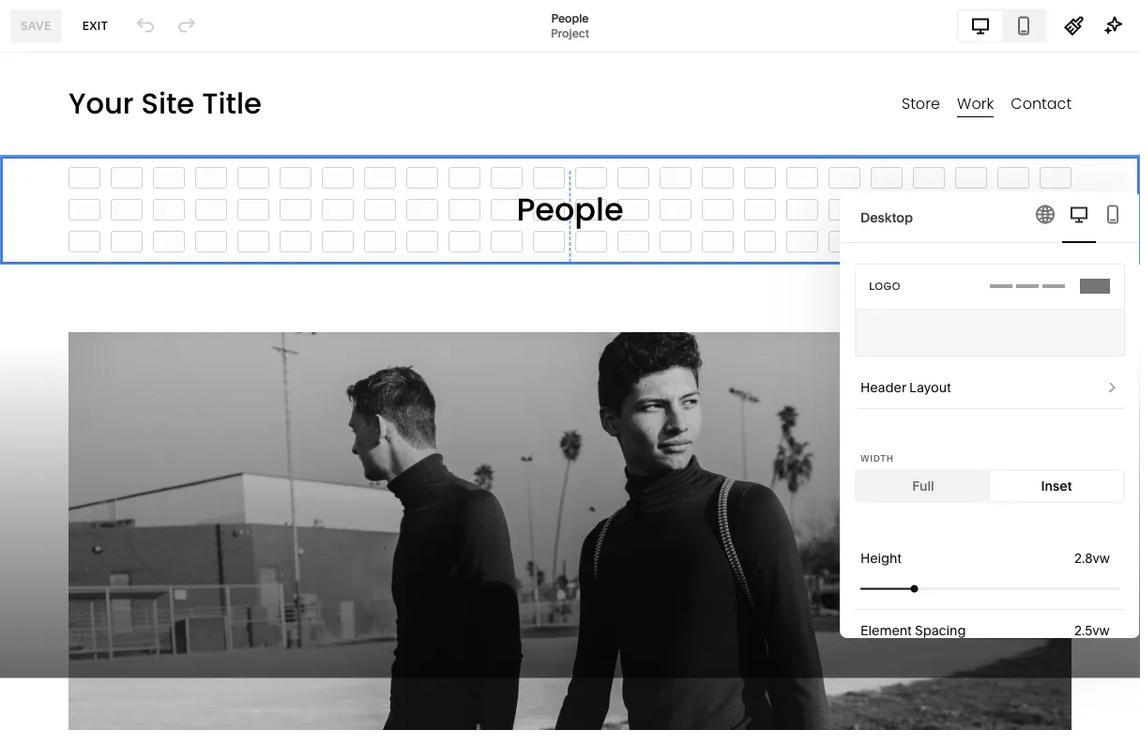 Task type: describe. For each thing, give the bounding box(es) containing it.
apple lee apple.applelee2001@gmail.com
[[75, 630, 244, 659]]

apple
[[75, 630, 107, 644]]

desktop image
[[1068, 203, 1091, 226]]

save
[[21, 19, 51, 32]]

Height range field
[[861, 568, 1120, 610]]

element
[[861, 623, 912, 639]]

1 vertical spatial tab list
[[1029, 191, 1130, 243]]

desktop button
[[840, 191, 1140, 243]]

library
[[75, 502, 125, 520]]

asset
[[31, 502, 72, 520]]

settings link
[[31, 534, 208, 557]]

help
[[31, 569, 64, 587]]

people project
[[551, 11, 589, 40]]

project
[[551, 26, 589, 40]]

marketing link
[[31, 182, 208, 204]]

exit
[[82, 19, 108, 32]]

exit button
[[72, 9, 118, 43]]

spacing
[[915, 623, 966, 639]]

height
[[861, 550, 902, 566]]

header
[[861, 380, 906, 396]]

people
[[551, 11, 589, 25]]

asset library link
[[31, 501, 208, 523]]

lee
[[110, 630, 129, 644]]

help link
[[31, 568, 64, 588]]

full
[[913, 478, 934, 494]]

selling
[[31, 150, 79, 168]]



Task type: locate. For each thing, give the bounding box(es) containing it.
inset
[[1041, 478, 1072, 494]]

header layout
[[861, 380, 951, 396]]

Height text field
[[1075, 548, 1114, 569]]

tab list containing full
[[857, 471, 1123, 501]]

desktop
[[861, 209, 913, 225]]

asset library
[[31, 502, 125, 520]]

tab list
[[959, 11, 1046, 41], [1029, 191, 1130, 243], [857, 471, 1123, 501]]

global image
[[1034, 203, 1057, 226]]

contacts
[[31, 216, 96, 235]]

contacts link
[[31, 215, 208, 237]]

mobile image
[[1102, 203, 1124, 226]]

2 vertical spatial tab list
[[857, 471, 1123, 501]]

apple.applelee2001@gmail.com
[[75, 645, 244, 659]]

analytics link
[[31, 249, 208, 271]]

inset button
[[990, 471, 1123, 501]]

marketing
[[31, 183, 104, 201]]

save button
[[10, 9, 62, 43]]

analytics
[[31, 250, 97, 268]]

selling link
[[31, 149, 208, 171]]

Element Spacing text field
[[1075, 620, 1114, 641]]

element spacing
[[861, 623, 966, 639]]

layout
[[910, 380, 951, 396]]

width
[[861, 452, 894, 464]]

0 vertical spatial tab list
[[959, 11, 1046, 41]]

settings
[[31, 535, 90, 554]]

full button
[[857, 471, 990, 501]]



Task type: vqa. For each thing, say whether or not it's contained in the screenshot.
who corresponding to Customers
no



